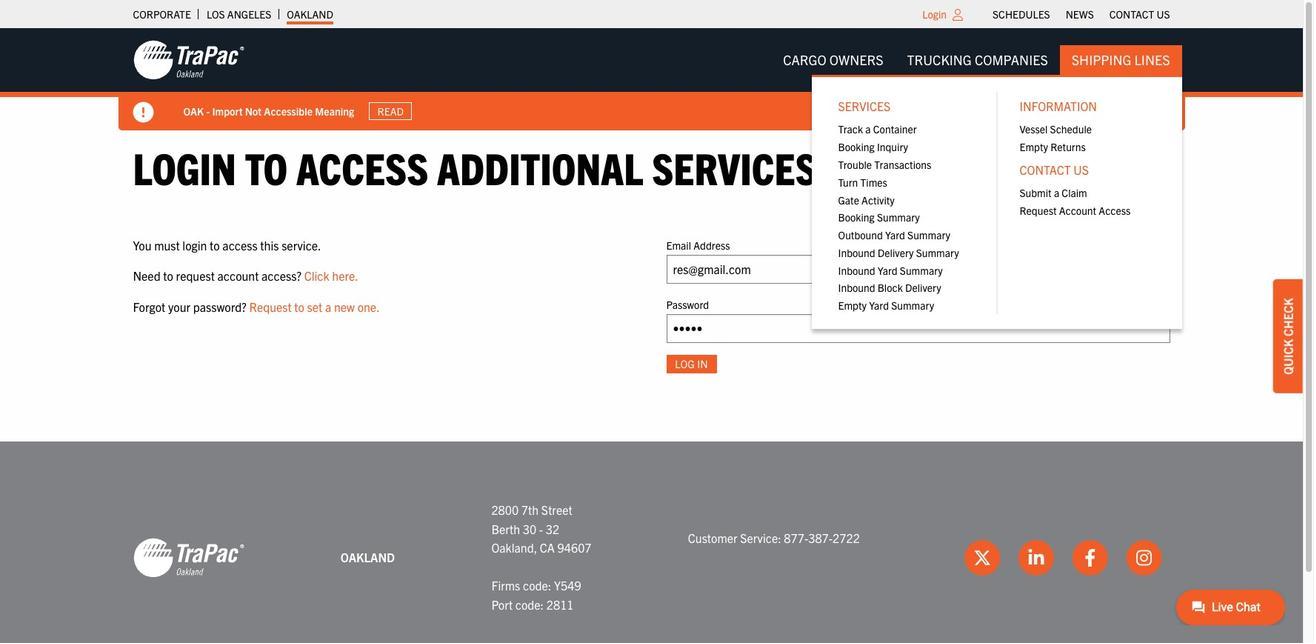 Task type: locate. For each thing, give the bounding box(es) containing it.
booking
[[839, 140, 875, 154], [839, 211, 875, 224]]

0 vertical spatial oakland image
[[133, 39, 244, 81]]

oakland image inside 'banner'
[[133, 39, 244, 81]]

login to access additional services
[[133, 140, 817, 194]]

outbound
[[839, 228, 883, 242]]

new
[[334, 299, 355, 314]]

None submit
[[667, 355, 717, 374]]

2 horizontal spatial a
[[1055, 186, 1060, 200]]

vessel schedule empty returns
[[1020, 123, 1092, 154]]

1 oakland image from the top
[[133, 39, 244, 81]]

0 vertical spatial login
[[923, 7, 947, 21]]

1 horizontal spatial access
[[1099, 204, 1131, 217]]

delivery up empty yard summary link
[[906, 281, 942, 295]]

0 vertical spatial a
[[866, 123, 871, 136]]

footer
[[0, 442, 1304, 643]]

0 horizontal spatial oakland
[[287, 7, 333, 21]]

submit a claim link
[[1008, 184, 1168, 202]]

contact
[[1110, 7, 1155, 21], [1020, 163, 1071, 177]]

1 vertical spatial inbound
[[839, 264, 876, 277]]

menu
[[812, 75, 1183, 329], [827, 120, 986, 314], [1008, 120, 1168, 156], [1008, 184, 1168, 219]]

booking up outbound
[[839, 211, 875, 224]]

0 horizontal spatial access
[[296, 140, 429, 194]]

0 vertical spatial booking
[[839, 140, 875, 154]]

y549
[[554, 578, 582, 593]]

contact up shipping lines
[[1110, 7, 1155, 21]]

vessel schedule link
[[1008, 120, 1168, 138]]

shipping lines menu item
[[812, 45, 1183, 329]]

1 vertical spatial request
[[249, 299, 292, 314]]

1 horizontal spatial login
[[923, 7, 947, 21]]

menu containing submit a claim
[[1008, 184, 1168, 219]]

1 vertical spatial us
[[1074, 163, 1089, 177]]

cargo owners
[[783, 51, 884, 68]]

1 vertical spatial -
[[539, 521, 543, 536]]

oakland link
[[287, 4, 333, 24]]

0 vertical spatial services
[[839, 99, 891, 114]]

0 horizontal spatial us
[[1074, 163, 1089, 177]]

to right login
[[210, 238, 220, 252]]

1 vertical spatial oakland
[[341, 550, 395, 565]]

2 vertical spatial inbound
[[839, 281, 876, 295]]

summary
[[877, 211, 920, 224], [908, 228, 951, 242], [917, 246, 960, 259], [900, 264, 943, 277], [892, 299, 935, 312]]

0 horizontal spatial services
[[652, 140, 817, 194]]

schedules link
[[993, 4, 1051, 24]]

login for login link
[[923, 7, 947, 21]]

1 vertical spatial services
[[652, 140, 817, 194]]

Email Address text field
[[667, 255, 1171, 284]]

password?
[[193, 299, 247, 314]]

to right need
[[163, 268, 173, 283]]

1 vertical spatial a
[[1055, 186, 1060, 200]]

news link
[[1066, 4, 1094, 24]]

1 horizontal spatial oakland
[[341, 550, 395, 565]]

empty down the vessel
[[1020, 140, 1049, 154]]

booking up the trouble
[[839, 140, 875, 154]]

0 vertical spatial us
[[1157, 7, 1171, 21]]

0 vertical spatial request
[[1020, 204, 1057, 217]]

us up lines
[[1157, 7, 1171, 21]]

quick check
[[1281, 298, 1296, 375]]

2 booking from the top
[[839, 211, 875, 224]]

need
[[133, 268, 161, 283]]

access inside submit a claim request account access
[[1099, 204, 1131, 217]]

you must login to access this service.
[[133, 238, 321, 252]]

menu containing vessel schedule
[[1008, 120, 1168, 156]]

contact us link up claim at the top
[[1008, 156, 1168, 184]]

transactions
[[875, 158, 932, 171]]

7th
[[522, 502, 539, 517]]

yard down booking summary link at the right top of page
[[886, 228, 906, 242]]

menu containing track a container
[[827, 120, 986, 314]]

forgot your password? request to set a new one.
[[133, 299, 380, 314]]

trucking companies link
[[896, 45, 1060, 75]]

code: right port
[[516, 597, 544, 612]]

service:
[[741, 531, 782, 546]]

read
[[378, 105, 404, 118]]

2800
[[492, 502, 519, 517]]

services inside menu item
[[839, 99, 891, 114]]

2800 7th street berth 30 - 32 oakland, ca 94607
[[492, 502, 592, 555]]

los
[[207, 7, 225, 21]]

0 horizontal spatial -
[[206, 104, 210, 118]]

code: up 2811
[[523, 578, 552, 593]]

light image
[[953, 9, 964, 21]]

delivery up inbound yard summary link
[[878, 246, 914, 259]]

password
[[667, 298, 709, 311]]

1 vertical spatial access
[[1099, 204, 1131, 217]]

0 horizontal spatial request
[[249, 299, 292, 314]]

inbound
[[839, 246, 876, 259], [839, 264, 876, 277], [839, 281, 876, 295]]

forgot
[[133, 299, 165, 314]]

summary up inbound yard summary link
[[917, 246, 960, 259]]

access down read link
[[296, 140, 429, 194]]

yard down block
[[870, 299, 889, 312]]

set
[[307, 299, 323, 314]]

- right oak
[[206, 104, 210, 118]]

email address
[[667, 238, 730, 252]]

a right set at the top left
[[325, 299, 332, 314]]

0 vertical spatial contact us
[[1110, 7, 1171, 21]]

a inside main content
[[325, 299, 332, 314]]

banner
[[0, 28, 1315, 329]]

access
[[296, 140, 429, 194], [1099, 204, 1131, 217]]

1 vertical spatial yard
[[878, 264, 898, 277]]

0 horizontal spatial empty
[[839, 299, 867, 312]]

inbound block delivery link
[[827, 279, 986, 297]]

1 horizontal spatial empty
[[1020, 140, 1049, 154]]

contact up submit
[[1020, 163, 1071, 177]]

2811
[[547, 597, 574, 612]]

0 vertical spatial menu bar
[[985, 4, 1178, 24]]

1 horizontal spatial a
[[866, 123, 871, 136]]

turn times link
[[827, 173, 986, 191]]

menu for shipping lines
[[812, 75, 1183, 329]]

services inside main content
[[652, 140, 817, 194]]

a inside track a container booking inquiry trouble transactions turn times gate activity booking summary outbound yard summary inbound delivery summary inbound yard summary inbound block delivery empty yard summary
[[866, 123, 871, 136]]

387-
[[809, 531, 833, 546]]

menu for information
[[1008, 120, 1168, 156]]

login inside main content
[[133, 140, 236, 194]]

menu bar containing cargo owners
[[772, 45, 1183, 329]]

1 vertical spatial empty
[[839, 299, 867, 312]]

- right 30
[[539, 521, 543, 536]]

port
[[492, 597, 513, 612]]

0 vertical spatial inbound
[[839, 246, 876, 259]]

1 vertical spatial contact
[[1020, 163, 1071, 177]]

login link
[[923, 7, 947, 21]]

menu containing services
[[812, 75, 1183, 329]]

0 horizontal spatial contact
[[1020, 163, 1071, 177]]

contact us down returns
[[1020, 163, 1089, 177]]

request down access?
[[249, 299, 292, 314]]

1 inbound from the top
[[839, 246, 876, 259]]

empty down inbound block delivery link
[[839, 299, 867, 312]]

information menu item
[[1008, 92, 1168, 156]]

1 vertical spatial oakland image
[[133, 537, 244, 579]]

1 vertical spatial login
[[133, 140, 236, 194]]

menu bar
[[985, 4, 1178, 24], [772, 45, 1183, 329]]

address
[[694, 238, 730, 252]]

login left light 'image'
[[923, 7, 947, 21]]

0 horizontal spatial login
[[133, 140, 236, 194]]

a right track
[[866, 123, 871, 136]]

1 vertical spatial contact us
[[1020, 163, 1089, 177]]

access down submit a claim link
[[1099, 204, 1131, 217]]

0 vertical spatial contact
[[1110, 7, 1155, 21]]

banner containing cargo owners
[[0, 28, 1315, 329]]

2 vertical spatial a
[[325, 299, 332, 314]]

import
[[212, 104, 243, 118]]

us inside menu item
[[1074, 163, 1089, 177]]

oakland image
[[133, 39, 244, 81], [133, 537, 244, 579]]

request
[[1020, 204, 1057, 217], [249, 299, 292, 314]]

footer containing 2800 7th street
[[0, 442, 1304, 643]]

1 horizontal spatial -
[[539, 521, 543, 536]]

1 horizontal spatial request
[[1020, 204, 1057, 217]]

request inside "login to access additional services" main content
[[249, 299, 292, 314]]

0 horizontal spatial a
[[325, 299, 332, 314]]

berth
[[492, 521, 520, 536]]

request to set a new one. link
[[249, 299, 380, 314]]

empty inside track a container booking inquiry trouble transactions turn times gate activity booking summary outbound yard summary inbound delivery summary inbound yard summary inbound block delivery empty yard summary
[[839, 299, 867, 312]]

contact us up lines
[[1110, 7, 1171, 21]]

check
[[1281, 298, 1296, 337]]

0 horizontal spatial contact us
[[1020, 163, 1089, 177]]

1 vertical spatial menu bar
[[772, 45, 1183, 329]]

solid image
[[133, 102, 154, 123]]

0 vertical spatial delivery
[[878, 246, 914, 259]]

click
[[304, 268, 330, 283]]

a left claim at the top
[[1055, 186, 1060, 200]]

1 horizontal spatial services
[[839, 99, 891, 114]]

inbound delivery summary link
[[827, 244, 986, 261]]

yard up block
[[878, 264, 898, 277]]

2 vertical spatial yard
[[870, 299, 889, 312]]

los angeles link
[[207, 4, 272, 24]]

read link
[[369, 102, 412, 120]]

1 vertical spatial booking
[[839, 211, 875, 224]]

1 horizontal spatial us
[[1157, 7, 1171, 21]]

shipping lines
[[1072, 51, 1171, 68]]

contact us link up lines
[[1110, 4, 1171, 24]]

-
[[206, 104, 210, 118], [539, 521, 543, 536]]

a
[[866, 123, 871, 136], [1055, 186, 1060, 200], [325, 299, 332, 314]]

0 vertical spatial -
[[206, 104, 210, 118]]

1 horizontal spatial contact
[[1110, 7, 1155, 21]]

us down empty returns link
[[1074, 163, 1089, 177]]

block
[[878, 281, 903, 295]]

request account access link
[[1008, 202, 1168, 219]]

contact us menu item
[[1008, 156, 1168, 219]]

contact us
[[1110, 7, 1171, 21], [1020, 163, 1089, 177]]

booking inquiry link
[[827, 138, 986, 156]]

login to access additional services main content
[[118, 140, 1185, 397]]

a inside submit a claim request account access
[[1055, 186, 1060, 200]]

menu bar containing schedules
[[985, 4, 1178, 24]]

login down oak
[[133, 140, 236, 194]]

to
[[245, 140, 288, 194], [210, 238, 220, 252], [163, 268, 173, 283], [294, 299, 305, 314]]

2 inbound from the top
[[839, 264, 876, 277]]

request down submit
[[1020, 204, 1057, 217]]

yard
[[886, 228, 906, 242], [878, 264, 898, 277], [870, 299, 889, 312]]

request inside submit a claim request account access
[[1020, 204, 1057, 217]]

account
[[1060, 204, 1097, 217]]

0 vertical spatial access
[[296, 140, 429, 194]]

oakland,
[[492, 540, 537, 555]]

you
[[133, 238, 152, 252]]

0 vertical spatial empty
[[1020, 140, 1049, 154]]



Task type: describe. For each thing, give the bounding box(es) containing it.
request for request account access
[[1020, 204, 1057, 217]]

empty inside vessel schedule empty returns
[[1020, 140, 1049, 154]]

0 vertical spatial contact us link
[[1110, 4, 1171, 24]]

customer
[[688, 531, 738, 546]]

request
[[176, 268, 215, 283]]

0 vertical spatial oakland
[[287, 7, 333, 21]]

times
[[861, 176, 888, 189]]

summary down inbound block delivery link
[[892, 299, 935, 312]]

companies
[[975, 51, 1049, 68]]

schedules
[[993, 7, 1051, 21]]

street
[[542, 502, 573, 517]]

shipping
[[1072, 51, 1132, 68]]

additional
[[437, 140, 644, 194]]

us for the bottom contact us link
[[1074, 163, 1089, 177]]

gate
[[839, 193, 860, 206]]

your
[[168, 299, 190, 314]]

account
[[218, 268, 259, 283]]

contact us inside contact us menu item
[[1020, 163, 1089, 177]]

los angeles
[[207, 7, 272, 21]]

access?
[[262, 268, 302, 283]]

information
[[1020, 99, 1098, 114]]

menu for services
[[827, 120, 986, 314]]

1 vertical spatial delivery
[[906, 281, 942, 295]]

oak - import not accessible meaning
[[183, 104, 354, 118]]

submit
[[1020, 186, 1052, 200]]

customer service: 877-387-2722
[[688, 531, 860, 546]]

access
[[223, 238, 258, 252]]

activity
[[862, 193, 895, 206]]

accessible
[[264, 104, 313, 118]]

summary down booking summary link at the right top of page
[[908, 228, 951, 242]]

turn
[[839, 176, 858, 189]]

menu for contact us
[[1008, 184, 1168, 219]]

us for top contact us link
[[1157, 7, 1171, 21]]

email
[[667, 238, 692, 252]]

Password password field
[[667, 314, 1171, 343]]

- inside 'banner'
[[206, 104, 210, 118]]

877-
[[784, 531, 809, 546]]

outbound yard summary link
[[827, 226, 986, 244]]

booking summary link
[[827, 209, 986, 226]]

login for login to access additional services
[[133, 140, 236, 194]]

ca
[[540, 540, 555, 555]]

information link
[[1008, 92, 1168, 120]]

shipping lines link
[[1060, 45, 1183, 75]]

trouble transactions link
[[827, 156, 986, 173]]

services menu item
[[827, 92, 986, 314]]

returns
[[1051, 140, 1086, 154]]

here.
[[332, 268, 359, 283]]

vessel
[[1020, 123, 1048, 136]]

schedule
[[1051, 123, 1092, 136]]

trouble
[[839, 158, 872, 171]]

1 horizontal spatial contact us
[[1110, 7, 1171, 21]]

1 booking from the top
[[839, 140, 875, 154]]

news
[[1066, 7, 1094, 21]]

inbound yard summary link
[[827, 261, 986, 279]]

gate activity link
[[827, 191, 986, 209]]

- inside 2800 7th street berth 30 - 32 oakland, ca 94607
[[539, 521, 543, 536]]

quick
[[1281, 339, 1296, 375]]

this
[[260, 238, 279, 252]]

94607
[[558, 540, 592, 555]]

summary down the inbound delivery summary link
[[900, 264, 943, 277]]

trucking
[[908, 51, 972, 68]]

to down oak - import not accessible meaning
[[245, 140, 288, 194]]

0 vertical spatial code:
[[523, 578, 552, 593]]

click here. link
[[304, 268, 359, 283]]

summary down gate activity link
[[877, 211, 920, 224]]

3 inbound from the top
[[839, 281, 876, 295]]

claim
[[1062, 186, 1088, 200]]

cargo owners link
[[772, 45, 896, 75]]

cargo
[[783, 51, 827, 68]]

firms code:  y549 port code:  2811
[[492, 578, 582, 612]]

track a container link
[[827, 120, 986, 138]]

track
[[839, 123, 864, 136]]

empty yard summary link
[[827, 297, 986, 314]]

1 vertical spatial code:
[[516, 597, 544, 612]]

contact inside contact us menu item
[[1020, 163, 1071, 177]]

need to request account access? click here.
[[133, 268, 359, 283]]

request for request to set a new one.
[[249, 299, 292, 314]]

menu bar inside 'banner'
[[772, 45, 1183, 329]]

lines
[[1135, 51, 1171, 68]]

must
[[154, 238, 180, 252]]

empty returns link
[[1008, 138, 1168, 156]]

0 vertical spatial yard
[[886, 228, 906, 242]]

track a container booking inquiry trouble transactions turn times gate activity booking summary outbound yard summary inbound delivery summary inbound yard summary inbound block delivery empty yard summary
[[839, 123, 960, 312]]

oak
[[183, 104, 204, 118]]

one.
[[358, 299, 380, 314]]

access inside main content
[[296, 140, 429, 194]]

services link
[[827, 92, 986, 120]]

2722
[[833, 531, 860, 546]]

login
[[183, 238, 207, 252]]

32
[[546, 521, 560, 536]]

2 oakland image from the top
[[133, 537, 244, 579]]

inquiry
[[877, 140, 909, 154]]

a for submit
[[1055, 186, 1060, 200]]

a for track
[[866, 123, 871, 136]]

none submit inside "login to access additional services" main content
[[667, 355, 717, 374]]

trucking companies
[[908, 51, 1049, 68]]

corporate
[[133, 7, 191, 21]]

1 vertical spatial contact us link
[[1008, 156, 1168, 184]]

container
[[874, 123, 917, 136]]

30
[[523, 521, 537, 536]]

to left set at the top left
[[294, 299, 305, 314]]

corporate link
[[133, 4, 191, 24]]

submit a claim request account access
[[1020, 186, 1131, 217]]

service.
[[282, 238, 321, 252]]



Task type: vqa. For each thing, say whether or not it's contained in the screenshot.
first Oakland image from the bottom
yes



